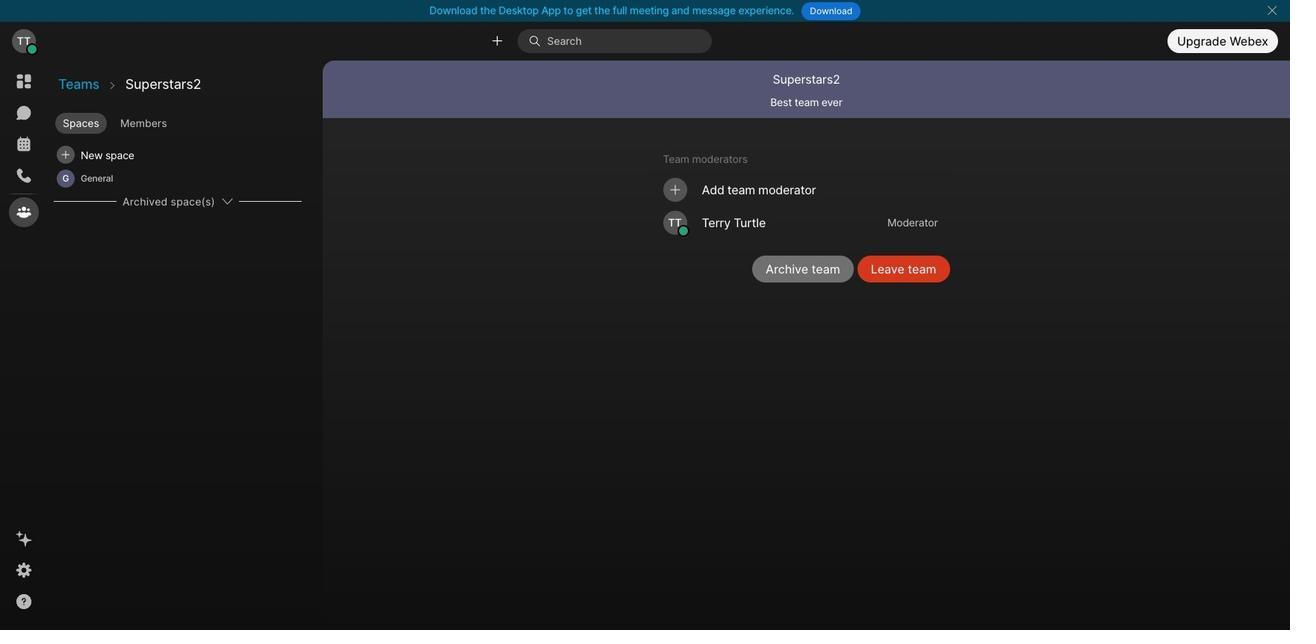 Task type: vqa. For each thing, say whether or not it's contained in the screenshot.
Network list item
no



Task type: describe. For each thing, give the bounding box(es) containing it.
meetings image
[[15, 135, 33, 153]]

wrapper image right connect people image
[[530, 35, 548, 47]]

help image
[[15, 593, 33, 611]]

webex tab list
[[9, 67, 39, 227]]

teams, has no new notifications image
[[15, 203, 33, 221]]

arrow down_16 image
[[221, 195, 233, 207]]

connect people image
[[491, 34, 505, 48]]

messaging, has no new notifications image
[[15, 104, 33, 122]]

dashboard image
[[15, 73, 33, 90]]

wrapper image up dashboard image
[[27, 44, 38, 55]]



Task type: locate. For each thing, give the bounding box(es) containing it.
settings image
[[15, 561, 33, 579]]

wrapper image
[[530, 35, 548, 47], [27, 44, 38, 55], [60, 149, 72, 161], [668, 182, 683, 197]]

wrapper image
[[678, 226, 689, 236]]

add team moderator list item
[[651, 173, 950, 206]]

wrapper image up wrapper image at top right
[[668, 182, 683, 197]]

wrapper image inside the add team moderator list item
[[668, 182, 683, 197]]

what's new image
[[15, 530, 33, 548]]

wrapper image right webex tab list
[[60, 149, 72, 161]]

general list item
[[54, 167, 302, 191]]

calls image
[[15, 167, 33, 185]]

team moderators list
[[651, 173, 950, 240]]

cancel_16 image
[[1267, 4, 1279, 16]]

list item
[[54, 143, 302, 167]]

terry turtle list item
[[651, 206, 950, 239]]

tab list
[[52, 107, 321, 135]]

navigation
[[0, 61, 48, 630]]



